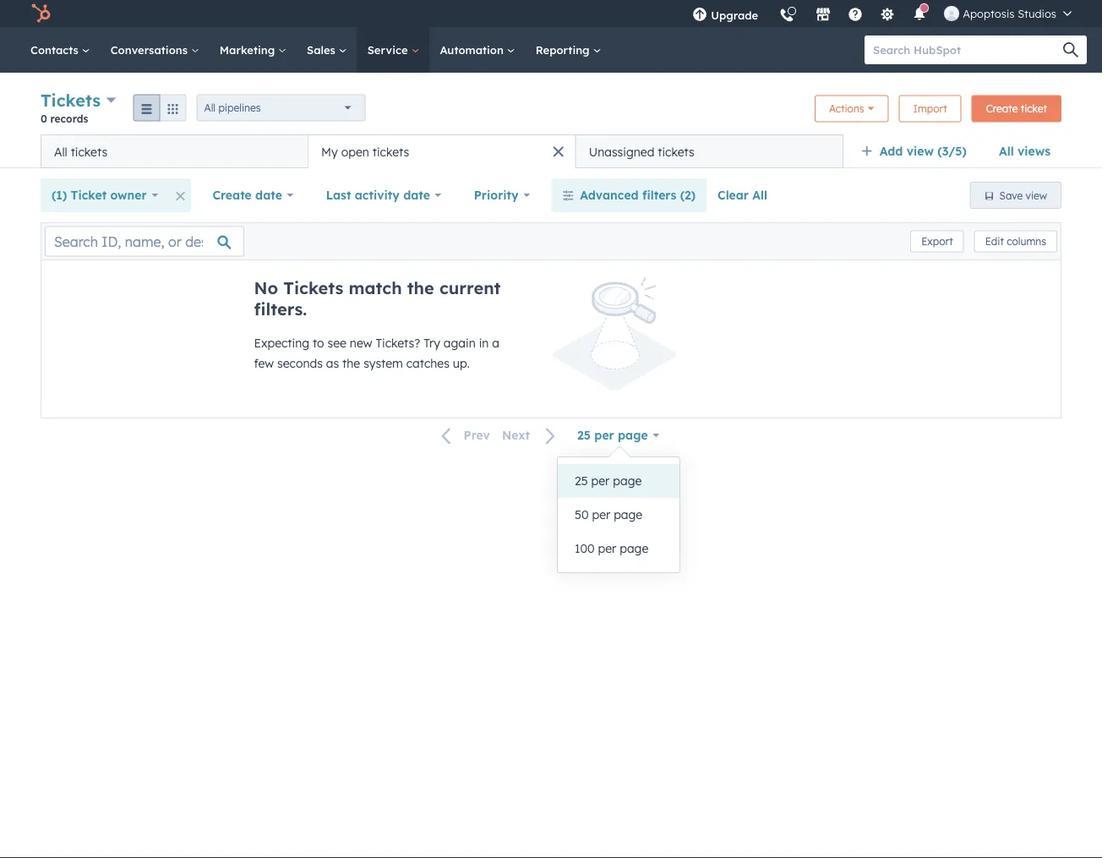 Task type: vqa. For each thing, say whether or not it's contained in the screenshot.
Start's the Marketing
no



Task type: locate. For each thing, give the bounding box(es) containing it.
view
[[907, 144, 934, 159], [1026, 189, 1047, 202]]

last
[[326, 188, 351, 202]]

add view (3/5) button
[[850, 134, 988, 168]]

1 horizontal spatial create
[[986, 102, 1018, 115]]

priority
[[474, 188, 519, 202]]

0 vertical spatial tickets
[[41, 90, 101, 111]]

create inside 'button'
[[986, 102, 1018, 115]]

0 vertical spatial 25 per page
[[577, 428, 648, 443]]

view inside button
[[1026, 189, 1047, 202]]

create for create date
[[213, 188, 252, 202]]

1 horizontal spatial the
[[407, 277, 434, 298]]

25 per page inside dropdown button
[[577, 428, 648, 443]]

0 vertical spatial create
[[986, 102, 1018, 115]]

50 per page
[[575, 507, 643, 522]]

1 vertical spatial view
[[1026, 189, 1047, 202]]

filters
[[642, 188, 677, 202]]

view right save
[[1026, 189, 1047, 202]]

all down 0 records
[[54, 144, 67, 159]]

per up "50 per page"
[[591, 473, 610, 488]]

1 tickets from the left
[[71, 144, 107, 159]]

marketing link
[[209, 27, 297, 73]]

per inside dropdown button
[[595, 428, 614, 443]]

create ticket button
[[972, 95, 1062, 122]]

add
[[880, 144, 903, 159]]

try
[[424, 336, 440, 350]]

25 per page up 25 per page button at the bottom of page
[[577, 428, 648, 443]]

all left pipelines
[[204, 101, 216, 114]]

tickets inside "button"
[[658, 144, 695, 159]]

ticket
[[71, 188, 107, 202]]

date right activity
[[403, 188, 430, 202]]

priority button
[[463, 178, 541, 212]]

contacts
[[30, 43, 82, 57]]

25 per page up "50 per page"
[[575, 473, 642, 488]]

tickets up records
[[41, 90, 101, 111]]

group
[[133, 94, 186, 121]]

1 vertical spatial 25
[[575, 473, 588, 488]]

apoptosis
[[963, 6, 1015, 20]]

tickets
[[71, 144, 107, 159], [373, 144, 409, 159], [658, 144, 695, 159]]

prev button
[[432, 425, 496, 447]]

2 horizontal spatial tickets
[[658, 144, 695, 159]]

prev
[[464, 428, 490, 443]]

tickets for all tickets
[[71, 144, 107, 159]]

0 vertical spatial the
[[407, 277, 434, 298]]

last activity date
[[326, 188, 430, 202]]

1 horizontal spatial tickets
[[373, 144, 409, 159]]

page inside 100 per page "button"
[[620, 541, 649, 556]]

all right clear
[[753, 188, 768, 202]]

no tickets match the current filters.
[[254, 277, 501, 320]]

per right '100'
[[598, 541, 617, 556]]

page for 25 per page button at the bottom of page
[[613, 473, 642, 488]]

25 inside button
[[575, 473, 588, 488]]

25 per page button
[[566, 418, 671, 452]]

(3/5)
[[938, 144, 967, 159]]

3 tickets from the left
[[658, 144, 695, 159]]

create inside popup button
[[213, 188, 252, 202]]

a
[[492, 336, 500, 350]]

my open tickets button
[[308, 134, 576, 168]]

ticket
[[1021, 102, 1047, 115]]

page for 100 per page "button"
[[620, 541, 649, 556]]

reporting
[[536, 43, 593, 57]]

per for 25 per page button at the bottom of page
[[591, 473, 610, 488]]

hubspot link
[[20, 3, 63, 24]]

conversations link
[[100, 27, 209, 73]]

import
[[914, 102, 947, 115]]

export button
[[911, 230, 964, 252]]

date
[[255, 188, 282, 202], [403, 188, 430, 202]]

page inside 25 per page dropdown button
[[618, 428, 648, 443]]

apoptosis studios
[[963, 6, 1057, 20]]

as
[[326, 356, 339, 371]]

all inside popup button
[[204, 101, 216, 114]]

page up 25 per page button at the bottom of page
[[618, 428, 648, 443]]

1 horizontal spatial view
[[1026, 189, 1047, 202]]

all for all pipelines
[[204, 101, 216, 114]]

all views
[[999, 144, 1051, 159]]

tickets right no
[[283, 277, 344, 298]]

1 vertical spatial tickets
[[283, 277, 344, 298]]

page inside 50 per page button
[[614, 507, 643, 522]]

page down 25 per page button at the bottom of page
[[614, 507, 643, 522]]

0 vertical spatial 25
[[577, 428, 591, 443]]

current
[[440, 277, 501, 298]]

marketing
[[220, 43, 278, 57]]

view for save
[[1026, 189, 1047, 202]]

25 inside dropdown button
[[577, 428, 591, 443]]

create down all tickets button
[[213, 188, 252, 202]]

calling icon image
[[780, 8, 795, 24]]

the right as
[[342, 356, 360, 371]]

unassigned tickets
[[589, 144, 695, 159]]

marketplaces image
[[816, 8, 831, 23]]

see
[[328, 336, 347, 350]]

1 vertical spatial create
[[213, 188, 252, 202]]

0 horizontal spatial the
[[342, 356, 360, 371]]

tickets for unassigned tickets
[[658, 144, 695, 159]]

0 horizontal spatial view
[[907, 144, 934, 159]]

0 horizontal spatial date
[[255, 188, 282, 202]]

tickets down records
[[71, 144, 107, 159]]

page down 50 per page button
[[620, 541, 649, 556]]

reporting link
[[526, 27, 612, 73]]

settings image
[[880, 8, 895, 23]]

all left 'views'
[[999, 144, 1014, 159]]

clear
[[718, 188, 749, 202]]

25
[[577, 428, 591, 443], [575, 473, 588, 488]]

per up 25 per page button at the bottom of page
[[595, 428, 614, 443]]

advanced filters (2)
[[580, 188, 696, 202]]

help button
[[841, 0, 870, 27]]

records
[[50, 112, 88, 125]]

view inside popup button
[[907, 144, 934, 159]]

create left ticket
[[986, 102, 1018, 115]]

tickets up (2)
[[658, 144, 695, 159]]

25 up 50 on the right bottom
[[575, 473, 588, 488]]

page up 50 per page button
[[613, 473, 642, 488]]

calling icon button
[[773, 2, 802, 27]]

0 horizontal spatial tickets
[[41, 90, 101, 111]]

tickets banner
[[41, 88, 1062, 134]]

1 horizontal spatial tickets
[[283, 277, 344, 298]]

1 horizontal spatial date
[[403, 188, 430, 202]]

view right 'add'
[[907, 144, 934, 159]]

2 date from the left
[[403, 188, 430, 202]]

save
[[1000, 189, 1023, 202]]

new
[[350, 336, 372, 350]]

date left last on the top left of page
[[255, 188, 282, 202]]

per right 50 on the right bottom
[[592, 507, 611, 522]]

unassigned tickets button
[[576, 134, 844, 168]]

tickets
[[41, 90, 101, 111], [283, 277, 344, 298]]

catches
[[406, 356, 450, 371]]

0 vertical spatial view
[[907, 144, 934, 159]]

open
[[341, 144, 369, 159]]

the inside expecting to see new tickets? try again in a few seconds as the system catches up.
[[342, 356, 360, 371]]

page inside 25 per page button
[[613, 473, 642, 488]]

notifications button
[[906, 0, 934, 27]]

50
[[575, 507, 589, 522]]

25 per page inside button
[[575, 473, 642, 488]]

sales link
[[297, 27, 357, 73]]

the right match
[[407, 277, 434, 298]]

export
[[922, 235, 953, 248]]

system
[[364, 356, 403, 371]]

menu
[[682, 0, 1082, 33]]

tickets button
[[41, 88, 116, 112]]

per inside "button"
[[598, 541, 617, 556]]

1 vertical spatial the
[[342, 356, 360, 371]]

0 horizontal spatial tickets
[[71, 144, 107, 159]]

1 vertical spatial 25 per page
[[575, 473, 642, 488]]

25 right next button
[[577, 428, 591, 443]]

sales
[[307, 43, 339, 57]]

hubspot image
[[30, 3, 51, 24]]

all pipelines button
[[197, 94, 366, 121]]

menu containing apoptosis studios
[[682, 0, 1082, 33]]

apoptosis studios button
[[934, 0, 1082, 27]]

(1) ticket owner button
[[41, 178, 169, 212]]

tickets right open
[[373, 144, 409, 159]]

match
[[349, 277, 402, 298]]

view for add
[[907, 144, 934, 159]]

0 horizontal spatial create
[[213, 188, 252, 202]]

page
[[618, 428, 648, 443], [613, 473, 642, 488], [614, 507, 643, 522], [620, 541, 649, 556]]



Task type: describe. For each thing, give the bounding box(es) containing it.
100 per page
[[575, 541, 649, 556]]

notifications image
[[912, 8, 928, 23]]

100
[[575, 541, 595, 556]]

per for 100 per page "button"
[[598, 541, 617, 556]]

all views link
[[988, 134, 1062, 168]]

(2)
[[680, 188, 696, 202]]

page for 50 per page button
[[614, 507, 643, 522]]

expecting to see new tickets? try again in a few seconds as the system catches up.
[[254, 336, 500, 371]]

all pipelines
[[204, 101, 261, 114]]

filters.
[[254, 298, 307, 320]]

all for all views
[[999, 144, 1014, 159]]

search image
[[1064, 42, 1079, 57]]

up.
[[453, 356, 470, 371]]

group inside the tickets banner
[[133, 94, 186, 121]]

service
[[367, 43, 411, 57]]

(1) ticket owner
[[52, 188, 147, 202]]

studios
[[1018, 6, 1057, 20]]

again
[[444, 336, 476, 350]]

upgrade image
[[693, 8, 708, 23]]

last activity date button
[[315, 178, 453, 212]]

seconds
[[277, 356, 323, 371]]

clear all
[[718, 188, 768, 202]]

tara schultz image
[[945, 6, 960, 21]]

edit columns
[[985, 235, 1047, 248]]

automation
[[440, 43, 507, 57]]

all tickets
[[54, 144, 107, 159]]

the inside no tickets match the current filters.
[[407, 277, 434, 298]]

expecting
[[254, 336, 309, 350]]

create date
[[213, 188, 282, 202]]

service link
[[357, 27, 430, 73]]

0
[[41, 112, 47, 125]]

all for all tickets
[[54, 144, 67, 159]]

automation link
[[430, 27, 526, 73]]

100 per page button
[[558, 532, 680, 566]]

next button
[[496, 425, 566, 447]]

tickets inside no tickets match the current filters.
[[283, 277, 344, 298]]

tickets?
[[376, 336, 420, 350]]

clear all button
[[707, 178, 779, 212]]

advanced filters (2) button
[[551, 178, 707, 212]]

in
[[479, 336, 489, 350]]

25 per page button
[[558, 464, 680, 498]]

my open tickets
[[321, 144, 409, 159]]

import button
[[899, 95, 962, 122]]

contacts link
[[20, 27, 100, 73]]

save view
[[1000, 189, 1047, 202]]

upgrade
[[711, 8, 759, 22]]

edit columns button
[[974, 230, 1058, 252]]

help image
[[848, 8, 863, 23]]

edit
[[985, 235, 1004, 248]]

views
[[1018, 144, 1051, 159]]

to
[[313, 336, 324, 350]]

2 tickets from the left
[[373, 144, 409, 159]]

create for create ticket
[[986, 102, 1018, 115]]

actions button
[[815, 95, 889, 122]]

settings link
[[870, 0, 906, 27]]

1 date from the left
[[255, 188, 282, 202]]

advanced
[[580, 188, 639, 202]]

actions
[[829, 102, 864, 115]]

save view button
[[970, 182, 1062, 209]]

marketplaces button
[[806, 0, 841, 27]]

create ticket
[[986, 102, 1047, 115]]

pipelines
[[218, 101, 261, 114]]

next
[[502, 428, 530, 443]]

activity
[[355, 188, 400, 202]]

0 records
[[41, 112, 88, 125]]

all tickets button
[[41, 134, 308, 168]]

tickets inside popup button
[[41, 90, 101, 111]]

50 per page button
[[558, 498, 680, 532]]

few
[[254, 356, 274, 371]]

no
[[254, 277, 278, 298]]

columns
[[1007, 235, 1047, 248]]

Search HubSpot search field
[[865, 36, 1072, 64]]

Search ID, name, or description search field
[[45, 226, 244, 257]]

add view (3/5)
[[880, 144, 967, 159]]

search button
[[1055, 36, 1087, 64]]

create date button
[[202, 178, 305, 212]]

pagination navigation
[[432, 424, 566, 447]]

my
[[321, 144, 338, 159]]

(1)
[[52, 188, 67, 202]]

per for 50 per page button
[[592, 507, 611, 522]]



